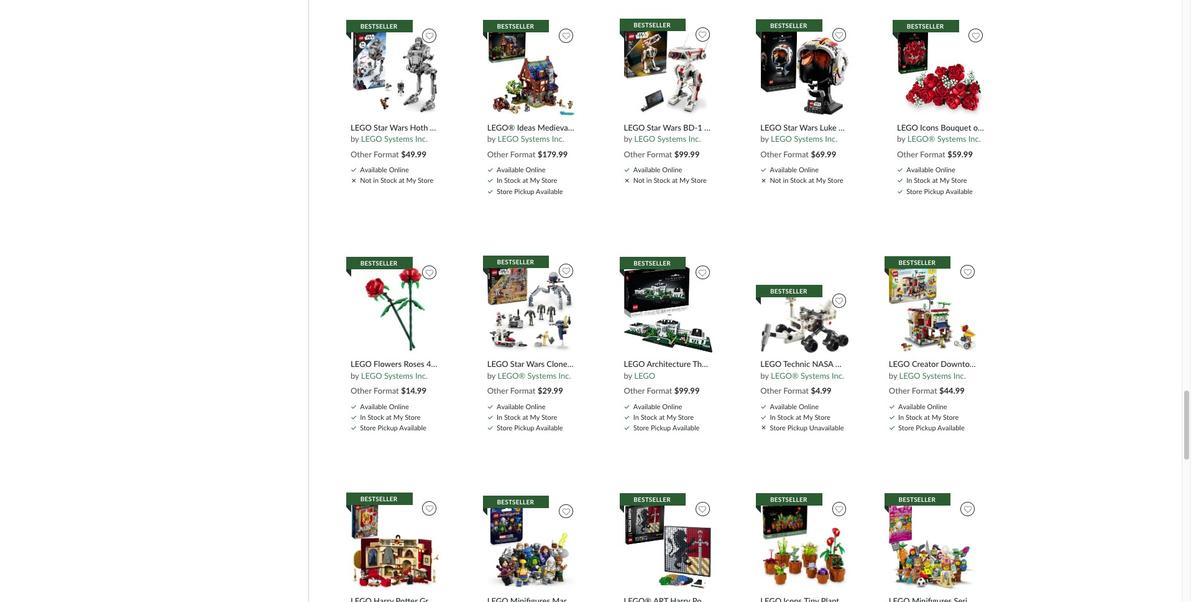 Task type: vqa. For each thing, say whether or not it's contained in the screenshot.
the ST…
yes



Task type: describe. For each thing, give the bounding box(es) containing it.
format inside lego flowers roses 40460 by lego systems inc. other format $14.99
[[374, 386, 399, 396]]

lego systems inc. link for $99.99
[[635, 134, 701, 144]]

star for clone
[[511, 359, 525, 369]]

lego® systems inc. link for wars
[[498, 371, 571, 381]]

available online for lego star wars hoth at-st… by lego systems inc. other format $49.99
[[360, 166, 409, 174]]

not for lego star wars luke skywalker … by lego systems inc. other format $69.99
[[770, 176, 782, 184]]

lego star wars clone trooper &… by lego® systems inc. other format $29.99
[[487, 359, 611, 396]]

$29.99
[[538, 386, 563, 396]]

at down "lego icons bouquet of roses… by lego® systems inc. other format $59.99" on the top of page
[[933, 176, 939, 184]]

skywalker
[[839, 122, 875, 132]]

$179.99
[[538, 149, 568, 159]]

…
[[877, 122, 883, 132]]

online for luke
[[799, 166, 819, 174]]

lego systems inc. link for $44.99
[[900, 371, 967, 381]]

unavailable
[[810, 424, 844, 432]]

star for hoth
[[374, 122, 388, 132]]

title: lego star wars clone trooper & battle droid battle pack 75372 image
[[487, 263, 576, 354]]

lego left hoth
[[351, 122, 372, 132]]

other inside "lego icons bouquet of roses… by lego® systems inc. other format $59.99"
[[898, 149, 919, 159]]

ideas
[[517, 122, 536, 132]]

lego down lego star wars bd-1 75335 link
[[635, 134, 656, 144]]

my store down $69.99
[[817, 176, 844, 184]]

inc. inside lego creator downtown noodle… by lego systems inc. other format $44.99
[[954, 371, 967, 381]]

available down the lego link
[[634, 402, 661, 410]]

title: lego star wars hoth at-st 75322 image
[[351, 28, 440, 117]]

inc. inside lego technic nasa mars rover… by lego® systems inc. other format $4.99
[[832, 371, 845, 381]]

bestseller for "title: lego star wars clone trooper & battle droid battle pack 75372" image
[[497, 258, 534, 265]]

bestseller for title: lego flowers roses 40460 image
[[361, 259, 398, 267]]

lego down flowers
[[361, 371, 382, 381]]

lego down architecture
[[635, 371, 656, 381]]

medieval…
[[538, 122, 576, 132]]

store for lego® ideas medieval… by lego systems inc. other format $179.99
[[497, 187, 513, 195]]

online for white…
[[663, 402, 682, 410]]

icons
[[921, 122, 939, 132]]

lego flowers roses 40460 by lego systems inc. other format $14.99
[[351, 359, 450, 396]]

format inside the lego star wars hoth at-st… by lego systems inc. other format $49.99
[[374, 149, 399, 159]]

format inside "lego icons bouquet of roses… by lego® systems inc. other format $59.99"
[[921, 149, 946, 159]]

available down the $14.99
[[399, 424, 427, 432]]

lego architecture the white… link
[[624, 359, 737, 369]]

systems inside lego creator downtown noodle… by lego systems inc. other format $44.99
[[923, 371, 952, 381]]

pickup for lego flowers roses 40460 by lego systems inc. other format $14.99
[[378, 424, 398, 432]]

by inside lego® ideas medieval… by lego systems inc. other format $179.99
[[487, 134, 496, 144]]

not in stock at my store for $99.99
[[634, 176, 707, 184]]

in for lego creator downtown noodle… by lego systems inc. other format $44.99
[[899, 413, 905, 421]]

available down "$44.99"
[[938, 424, 965, 432]]

online for noodle…
[[928, 402, 948, 410]]

$59.99
[[948, 149, 973, 159]]

lego technic nasa mars rover… by lego® systems inc. other format $4.99
[[761, 359, 882, 396]]

title: lego harry potter gryffindor house banner 76409 image
[[351, 500, 440, 590]]

$44.99
[[940, 386, 965, 396]]

inc. inside lego star wars clone trooper &… by lego® systems inc. other format $29.99
[[559, 371, 571, 381]]

not for lego star wars bd-1 75335 by lego systems inc. other format $99.99
[[634, 176, 645, 184]]

other inside the lego star wars hoth at-st… by lego systems inc. other format $49.99
[[351, 149, 372, 159]]

online for clone
[[526, 402, 546, 410]]

close modal image for lego star wars hoth at-st… by lego systems inc. other format $49.99
[[352, 178, 356, 182]]

stock down lego star wars clone trooper &… by lego® systems inc. other format $29.99
[[504, 413, 521, 421]]

by inside "lego star wars luke skywalker … by lego systems inc. other format $69.99"
[[761, 134, 769, 144]]

available online for lego technic nasa mars rover… by lego® systems inc. other format $4.99
[[770, 402, 819, 410]]

available online for lego icons bouquet of roses… by lego® systems inc. other format $59.99
[[907, 166, 956, 174]]

online for mars
[[799, 402, 819, 410]]

stock down the lego link
[[641, 413, 658, 421]]

my store down $179.99
[[530, 176, 558, 184]]

luke
[[820, 122, 837, 132]]

$4.99
[[811, 386, 832, 396]]

bestseller for title: lego minifigures marvel series 2 (6 pack) 66735 image
[[497, 498, 534, 506]]

40460
[[427, 359, 450, 369]]

lego® inside lego star wars clone trooper &… by lego® systems inc. other format $29.99
[[498, 371, 526, 381]]

lego® ideas medieval… link
[[487, 122, 576, 133]]

at down lego star wars clone trooper &… by lego® systems inc. other format $29.99
[[523, 413, 529, 421]]

&…
[[599, 359, 611, 369]]

store pickup available for $44.99
[[899, 424, 965, 432]]

lego star wars bd-1 75335 by lego systems inc. other format $99.99
[[624, 122, 728, 159]]

stock down "lego icons bouquet of roses… by lego® systems inc. other format $59.99" on the top of page
[[914, 176, 931, 184]]

available online for lego® ideas medieval… by lego systems inc. other format $179.99
[[497, 166, 546, 174]]

available online for lego star wars luke skywalker … by lego systems inc. other format $69.99
[[770, 166, 819, 174]]

store pickup available for $59.99
[[907, 187, 973, 195]]

pickup for lego star wars clone trooper &… by lego® systems inc. other format $29.99
[[515, 424, 535, 432]]

architecture
[[647, 359, 691, 369]]

bestseller for title: lego architecture the white house 21054 image
[[634, 259, 671, 267]]

hoth
[[410, 122, 428, 132]]

by inside lego star wars bd-1 75335 by lego systems inc. other format $99.99
[[624, 134, 633, 144]]

lego creator downtown noodle… link
[[889, 359, 1015, 369]]

my store down lego star wars bd-1 75335 by lego systems inc. other format $99.99
[[680, 176, 707, 184]]

store for lego icons bouquet of roses… by lego® systems inc. other format $59.99
[[907, 187, 923, 195]]

inc. inside the lego star wars hoth at-st… by lego systems inc. other format $49.99
[[415, 134, 428, 144]]

store pickup available for $29.99
[[497, 424, 563, 432]]

trooper
[[569, 359, 597, 369]]

lego right 75335
[[761, 122, 782, 132]]

bd-
[[684, 122, 698, 132]]

creator
[[912, 359, 939, 369]]

systems inside lego star wars bd-1 75335 by lego systems inc. other format $99.99
[[658, 134, 687, 144]]

available online for lego creator downtown noodle… by lego systems inc. other format $44.99
[[899, 402, 948, 410]]

at down lego flowers roses 40460 by lego systems inc. other format $14.99
[[386, 413, 392, 421]]

title: lego® art harry potter hogwarts crests 31201 (retiring soon) image
[[624, 501, 713, 590]]

bestseller for 'title: lego icons tiny plants 10329'
[[771, 496, 808, 503]]

wars for bd-
[[663, 122, 682, 132]]

pickup for lego architecture the white… by lego other format $99.99
[[651, 424, 671, 432]]

not in stock at my store for $49.99
[[360, 176, 434, 184]]

star for luke
[[784, 122, 798, 132]]

available down lego flowers roses 40460 by lego systems inc. other format $14.99
[[360, 402, 387, 410]]

bestseller for title: lego® art harry potter hogwarts crests 31201 (retiring soon) image
[[634, 496, 671, 503]]

available down icons
[[907, 166, 934, 174]]

lego star wars luke skywalker … by lego systems inc. other format $69.99
[[761, 122, 883, 159]]

other inside lego® ideas medieval… by lego systems inc. other format $179.99
[[487, 149, 508, 159]]

inc. inside "lego icons bouquet of roses… by lego® systems inc. other format $59.99"
[[969, 134, 981, 144]]

stock down creator
[[906, 413, 923, 421]]

lego flowers roses 40460 link
[[351, 359, 450, 369]]

in stock at my store for lego star wars clone trooper &… by lego® systems inc. other format $29.99
[[497, 413, 558, 421]]

lego® inside "lego icons bouquet of roses… by lego® systems inc. other format $59.99"
[[908, 134, 936, 144]]

$14.99
[[401, 386, 427, 396]]

title: lego star wars luke skywalker (red five) helmet 75327 image
[[761, 27, 850, 117]]

format inside lego star wars clone trooper &… by lego® systems inc. other format $29.99
[[510, 386, 536, 396]]

my store down the $29.99
[[530, 413, 558, 421]]

in stock at my store up store pickup unavailable on the bottom right of page
[[770, 413, 831, 421]]

available online for lego flowers roses 40460 by lego systems inc. other format $14.99
[[360, 402, 409, 410]]

lego® inside lego® ideas medieval… by lego systems inc. other format $179.99
[[487, 122, 515, 132]]

75335
[[705, 122, 728, 132]]

title: lego creator downtown noodle shop 31131 image
[[889, 264, 978, 354]]

format inside "lego star wars luke skywalker … by lego systems inc. other format $69.99"
[[784, 149, 809, 159]]

by inside the lego star wars hoth at-st… by lego systems inc. other format $49.99
[[351, 134, 359, 144]]

lego systems inc. link for $49.99
[[361, 134, 428, 144]]

title: lego flowers roses 40460 image
[[351, 264, 440, 354]]

store pickup available for $179.99
[[497, 187, 563, 195]]

at down $49.99
[[399, 176, 405, 184]]

pickup for lego® ideas medieval… by lego systems inc. other format $179.99
[[515, 187, 535, 195]]

at down lego creator downtown noodle… by lego systems inc. other format $44.99
[[925, 413, 930, 421]]

my store down '$59.99'
[[940, 176, 968, 184]]

in for $99.99
[[647, 176, 652, 184]]

in for $69.99
[[783, 176, 789, 184]]

at down lego architecture the white… by lego other format $99.99
[[659, 413, 665, 421]]

lego technic nasa mars rover… link
[[761, 359, 882, 369]]

online for of
[[936, 166, 956, 174]]

lego® inside lego technic nasa mars rover… by lego® systems inc. other format $4.99
[[771, 371, 799, 381]]

lego inside lego star wars clone trooper &… by lego® systems inc. other format $29.99
[[487, 359, 509, 369]]

lego® ideas medieval… by lego systems inc. other format $179.99
[[487, 122, 576, 159]]

pickup left unavailable
[[788, 424, 808, 432]]

available down the lego star wars hoth at-st… by lego systems inc. other format $49.99 at the top
[[360, 166, 387, 174]]

at down lego® ideas medieval… by lego systems inc. other format $179.99 at left top
[[523, 176, 529, 184]]

available down lego® ideas medieval… by lego systems inc. other format $179.99 at left top
[[497, 166, 524, 174]]

$69.99
[[811, 149, 837, 159]]

store pickup available for $99.99
[[634, 424, 700, 432]]

in for $49.99
[[373, 176, 379, 184]]

stock down "lego star wars luke skywalker … by lego systems inc. other format $69.99"
[[791, 176, 807, 184]]

bestseller for 'title: lego harry potter gryffindor house banner 76409' image
[[361, 495, 398, 503]]

wars for luke
[[800, 122, 818, 132]]

store for lego architecture the white… by lego other format $99.99
[[634, 424, 649, 432]]

available down lego star wars clone trooper &… by lego® systems inc. other format $29.99
[[497, 402, 524, 410]]

lego icons bouquet of roses… by lego® systems inc. other format $59.99
[[898, 122, 1010, 159]]

title: lego star wars bd-1 75335 image
[[624, 26, 713, 117]]

in for lego architecture the white… by lego other format $99.99
[[634, 413, 639, 421]]

stock down lego flowers roses 40460 by lego systems inc. other format $14.99
[[368, 413, 384, 421]]

my store down "$44.99"
[[932, 413, 959, 421]]

at down lego star wars bd-1 75335 by lego systems inc. other format $99.99
[[672, 176, 678, 184]]

store for lego flowers roses 40460 by lego systems inc. other format $14.99
[[360, 424, 376, 432]]

in stock at my store for lego flowers roses 40460 by lego systems inc. other format $14.99
[[360, 413, 421, 421]]

format inside lego star wars bd-1 75335 by lego systems inc. other format $99.99
[[647, 149, 673, 159]]

stock down lego® ideas medieval… by lego systems inc. other format $179.99 at left top
[[504, 176, 521, 184]]

title: lego architecture the white house 21054 image
[[624, 264, 713, 354]]

inc. inside lego® ideas medieval… by lego systems inc. other format $179.99
[[552, 134, 565, 144]]

available down $179.99
[[536, 187, 563, 195]]

at up store pickup unavailable on the bottom right of page
[[796, 413, 802, 421]]

my store down $49.99
[[407, 176, 434, 184]]



Task type: locate. For each thing, give the bounding box(es) containing it.
other left $4.99
[[761, 386, 782, 396]]

lego systems inc. link for $14.99
[[361, 371, 428, 381]]

3 not in stock at my store from the left
[[770, 176, 844, 184]]

lego star wars bd-1 75335 link
[[624, 122, 728, 133]]

lego left clone
[[487, 359, 509, 369]]

store
[[497, 187, 513, 195], [907, 187, 923, 195], [360, 424, 376, 432], [497, 424, 513, 432], [634, 424, 649, 432], [770, 424, 786, 432], [899, 424, 915, 432]]

online for by
[[526, 166, 546, 174]]

in stock at my store
[[497, 176, 558, 184], [907, 176, 968, 184], [360, 413, 421, 421], [497, 413, 558, 421], [634, 413, 694, 421], [770, 413, 831, 421], [899, 413, 959, 421]]

st…
[[443, 122, 458, 132]]

store pickup available down '$59.99'
[[907, 187, 973, 195]]

pickup for lego icons bouquet of roses… by lego® systems inc. other format $59.99
[[925, 187, 945, 195]]

online
[[389, 166, 409, 174], [526, 166, 546, 174], [663, 166, 682, 174], [799, 166, 819, 174], [936, 166, 956, 174], [389, 402, 409, 410], [526, 402, 546, 410], [663, 402, 682, 410], [799, 402, 819, 410], [928, 402, 948, 410]]

roses
[[404, 359, 425, 369]]

2 $99.99 from the top
[[675, 386, 700, 396]]

format inside lego® ideas medieval… by lego systems inc. other format $179.99
[[510, 149, 536, 159]]

my store
[[407, 176, 434, 184], [530, 176, 558, 184], [680, 176, 707, 184], [817, 176, 844, 184], [940, 176, 968, 184], [394, 413, 421, 421], [530, 413, 558, 421], [667, 413, 694, 421], [804, 413, 831, 421], [932, 413, 959, 421]]

available up store pickup unavailable on the bottom right of page
[[770, 402, 798, 410]]

in stock at my store for lego® ideas medieval… by lego systems inc. other format $179.99
[[497, 176, 558, 184]]

in stock at my store down the $29.99
[[497, 413, 558, 421]]

at-
[[430, 122, 443, 132]]

systems inside "lego star wars luke skywalker … by lego systems inc. other format $69.99"
[[794, 134, 823, 144]]

technic
[[784, 359, 811, 369]]

lego up the lego link
[[624, 359, 645, 369]]

lego left creator
[[889, 359, 910, 369]]

online down $69.99
[[799, 166, 819, 174]]

by inside lego creator downtown noodle… by lego systems inc. other format $44.99
[[889, 371, 898, 381]]

other left the $29.99
[[487, 386, 508, 396]]

star left clone
[[511, 359, 525, 369]]

in for lego flowers roses 40460 by lego systems inc. other format $14.99
[[360, 413, 366, 421]]

by down lego flowers roses 40460 link
[[351, 371, 359, 381]]

bestseller for the title: lego® ideas medieval blacksmith 21325 image
[[497, 23, 534, 30]]

lego creator downtown noodle… by lego systems inc. other format $44.99
[[889, 359, 1015, 396]]

in right close modal icon
[[647, 176, 652, 184]]

bestseller for title: lego star wars bd-1 75335 image
[[634, 21, 671, 29]]

1
[[698, 122, 703, 132]]

wars inside "lego star wars luke skywalker … by lego systems inc. other format $69.99"
[[800, 122, 818, 132]]

inc. down roses
[[415, 371, 428, 381]]

in stock at my store for lego creator downtown noodle… by lego systems inc. other format $44.99
[[899, 413, 959, 421]]

format
[[374, 149, 399, 159], [510, 149, 536, 159], [647, 149, 673, 159], [784, 149, 809, 159], [921, 149, 946, 159], [374, 386, 399, 396], [510, 386, 536, 396], [647, 386, 673, 396], [784, 386, 809, 396], [912, 386, 938, 396]]

systems down lego star wars bd-1 75335 link
[[658, 134, 687, 144]]

online down '$59.99'
[[936, 166, 956, 174]]

lego down lego star wars hoth at-st… link
[[361, 134, 382, 144]]

lego link
[[635, 371, 656, 381]]

online down $49.99
[[389, 166, 409, 174]]

systems inside lego flowers roses 40460 by lego systems inc. other format $14.99
[[384, 371, 413, 381]]

store pickup available
[[497, 187, 563, 195], [907, 187, 973, 195], [360, 424, 427, 432], [497, 424, 563, 432], [634, 424, 700, 432], [899, 424, 965, 432]]

format inside lego creator downtown noodle… by lego systems inc. other format $44.99
[[912, 386, 938, 396]]

available down lego architecture the white… by lego other format $99.99
[[673, 424, 700, 432]]

star inside lego star wars bd-1 75335 by lego systems inc. other format $99.99
[[647, 122, 661, 132]]

lego® systems inc. link for nasa
[[771, 371, 845, 381]]

available online down the lego link
[[634, 402, 682, 410]]

1 in from the left
[[373, 176, 379, 184]]

star inside the lego star wars hoth at-st… by lego systems inc. other format $49.99
[[374, 122, 388, 132]]

by inside lego architecture the white… by lego other format $99.99
[[624, 371, 633, 381]]

$99.99
[[675, 149, 700, 159], [675, 386, 700, 396]]

3 in from the left
[[783, 176, 789, 184]]

other inside "lego star wars luke skywalker … by lego systems inc. other format $69.99"
[[761, 149, 782, 159]]

at down $69.99
[[809, 176, 815, 184]]

$99.99 inside lego architecture the white… by lego other format $99.99
[[675, 386, 700, 396]]

bestseller for title: lego minifigures series 24 (6 pack) 66733 image
[[899, 496, 936, 503]]

title: lego minifigures series 24 (6 pack) 66733 image
[[889, 501, 978, 590]]

noodle…
[[983, 359, 1015, 369]]

other
[[351, 149, 372, 159], [487, 149, 508, 159], [624, 149, 645, 159], [761, 149, 782, 159], [898, 149, 919, 159], [351, 386, 372, 396], [487, 386, 508, 396], [624, 386, 645, 396], [761, 386, 782, 396], [889, 386, 910, 396]]

check image
[[352, 168, 357, 172], [488, 168, 493, 172], [625, 168, 630, 172], [762, 168, 767, 172], [488, 179, 493, 182], [898, 189, 903, 193], [352, 405, 357, 408], [625, 405, 630, 408], [890, 405, 895, 408], [890, 415, 895, 419], [352, 426, 357, 430], [488, 426, 493, 430]]

lego down creator
[[900, 371, 921, 381]]

other down lego flowers roses 40460 link
[[351, 386, 372, 396]]

clone
[[547, 359, 568, 369]]

lego inside lego® ideas medieval… by lego systems inc. other format $179.99
[[498, 134, 519, 144]]

bestseller for title: lego technic nasa mars rover perseverance 30682 image
[[771, 287, 808, 295]]

in for lego star wars clone trooper &… by lego® systems inc. other format $29.99
[[497, 413, 503, 421]]

in
[[497, 176, 503, 184], [907, 176, 913, 184], [360, 413, 366, 421], [497, 413, 503, 421], [634, 413, 639, 421], [770, 413, 776, 421], [899, 413, 905, 421]]

$49.99
[[401, 149, 427, 159]]

lego systems inc. link down lego star wars luke skywalker … link
[[771, 134, 838, 144]]

stock
[[381, 176, 397, 184], [504, 176, 521, 184], [654, 176, 671, 184], [791, 176, 807, 184], [914, 176, 931, 184], [368, 413, 384, 421], [504, 413, 521, 421], [641, 413, 658, 421], [778, 413, 794, 421], [906, 413, 923, 421]]

lego systems inc. link for $69.99
[[771, 134, 838, 144]]

close modal image
[[352, 178, 356, 182], [762, 178, 766, 182], [762, 426, 766, 429]]

store pickup available for $14.99
[[360, 424, 427, 432]]

systems inside the lego star wars hoth at-st… by lego systems inc. other format $49.99
[[384, 134, 413, 144]]

my store down the $14.99
[[394, 413, 421, 421]]

in stock at my store down lego architecture the white… by lego other format $99.99
[[634, 413, 694, 421]]

lego star wars clone trooper &… link
[[487, 359, 611, 369]]

lego systems inc. link for $179.99
[[498, 134, 565, 144]]

title: lego icons tiny plants 10329 image
[[761, 501, 850, 590]]

available online for lego star wars bd-1 75335 by lego systems inc. other format $99.99
[[634, 166, 682, 174]]

online for bd-
[[663, 166, 682, 174]]

available online for lego architecture the white… by lego other format $99.99
[[634, 402, 682, 410]]

in for lego® ideas medieval… by lego systems inc. other format $179.99
[[497, 176, 503, 184]]

systems inside lego® ideas medieval… by lego systems inc. other format $179.99
[[521, 134, 550, 144]]

online down $179.99
[[526, 166, 546, 174]]

wars left bd- at right top
[[663, 122, 682, 132]]

3 not from the left
[[770, 176, 782, 184]]

title: lego minifigures marvel series 2 (6 pack) 66735 image
[[487, 503, 576, 590]]

2 horizontal spatial not in stock at my store
[[770, 176, 844, 184]]

format down ideas
[[510, 149, 536, 159]]

star left luke
[[784, 122, 798, 132]]

white…
[[709, 359, 737, 369]]

wars for hoth
[[390, 122, 408, 132]]

other inside lego flowers roses 40460 by lego systems inc. other format $14.99
[[351, 386, 372, 396]]

lego down lego star wars luke skywalker … link
[[771, 134, 792, 144]]

star left hoth
[[374, 122, 388, 132]]

wars inside lego star wars bd-1 75335 by lego systems inc. other format $99.99
[[663, 122, 682, 132]]

format inside lego technic nasa mars rover… by lego® systems inc. other format $4.99
[[784, 386, 809, 396]]

in stock at my store down '$59.99'
[[907, 176, 968, 184]]

$99.99 inside lego star wars bd-1 75335 by lego systems inc. other format $99.99
[[675, 149, 700, 159]]

lego inside "lego icons bouquet of roses… by lego® systems inc. other format $59.99"
[[898, 122, 919, 132]]

star inside "lego star wars luke skywalker … by lego systems inc. other format $69.99"
[[784, 122, 798, 132]]

other inside lego creator downtown noodle… by lego systems inc. other format $44.99
[[889, 386, 910, 396]]

1 horizontal spatial not in stock at my store
[[634, 176, 707, 184]]

lego® left ideas
[[487, 122, 515, 132]]

title: lego technic nasa mars rover perseverance 30682 image
[[761, 292, 850, 354]]

lego® systems inc. link
[[908, 134, 981, 144], [498, 371, 571, 381], [771, 371, 845, 381]]

format inside lego architecture the white… by lego other format $99.99
[[647, 386, 673, 396]]

available down the $29.99
[[536, 424, 563, 432]]

available online for lego star wars clone trooper &… by lego® systems inc. other format $29.99
[[497, 402, 546, 410]]

1 horizontal spatial lego® systems inc. link
[[771, 371, 845, 381]]

lego® systems inc. link down lego star wars clone trooper &… 'link'
[[498, 371, 571, 381]]

by inside "lego icons bouquet of roses… by lego® systems inc. other format $59.99"
[[898, 134, 906, 144]]

lego up close modal icon
[[624, 122, 645, 132]]

not for lego star wars hoth at-st… by lego systems inc. other format $49.99
[[360, 176, 372, 184]]

1 $99.99 from the top
[[675, 149, 700, 159]]

check image
[[898, 168, 903, 172], [898, 179, 903, 182], [488, 189, 493, 193], [488, 405, 493, 408], [762, 405, 767, 408], [352, 415, 357, 419], [488, 415, 493, 419], [625, 415, 630, 419], [762, 415, 767, 419], [625, 426, 630, 430], [890, 426, 895, 430]]

roses…
[[983, 122, 1010, 132]]

inc. down the of
[[969, 134, 981, 144]]

by down lego star wars hoth at-st… link
[[351, 134, 359, 144]]

star
[[374, 122, 388, 132], [647, 122, 661, 132], [784, 122, 798, 132], [511, 359, 525, 369]]

available online down lego® ideas medieval… by lego systems inc. other format $179.99 at left top
[[497, 166, 546, 174]]

inc. down clone
[[559, 371, 571, 381]]

available online up store pickup unavailable on the bottom right of page
[[770, 402, 819, 410]]

inc. inside lego flowers roses 40460 by lego systems inc. other format $14.99
[[415, 371, 428, 381]]

store pickup available down "$44.99"
[[899, 424, 965, 432]]

lego architecture the white… by lego other format $99.99
[[624, 359, 737, 396]]

format left $4.99
[[784, 386, 809, 396]]

format down lego star wars bd-1 75335 link
[[647, 149, 673, 159]]

inc. inside "lego star wars luke skywalker … by lego systems inc. other format $69.99"
[[826, 134, 838, 144]]

lego®
[[487, 122, 515, 132], [908, 134, 936, 144], [498, 371, 526, 381], [771, 371, 799, 381]]

lego left flowers
[[351, 359, 372, 369]]

inc. down medieval… at the left top of the page
[[552, 134, 565, 144]]

1 not from the left
[[360, 176, 372, 184]]

1 horizontal spatial in
[[647, 176, 652, 184]]

star left bd- at right top
[[647, 122, 661, 132]]

online down the $14.99
[[389, 402, 409, 410]]

1 horizontal spatial not
[[634, 176, 645, 184]]

the
[[693, 359, 707, 369]]

downtown
[[941, 359, 981, 369]]

wars inside lego star wars clone trooper &… by lego® systems inc. other format $29.99
[[526, 359, 545, 369]]

in stock at my store for lego icons bouquet of roses… by lego® systems inc. other format $59.99
[[907, 176, 968, 184]]

1 not in stock at my store from the left
[[360, 176, 434, 184]]

wars inside the lego star wars hoth at-st… by lego systems inc. other format $49.99
[[390, 122, 408, 132]]

at
[[399, 176, 405, 184], [523, 176, 529, 184], [672, 176, 678, 184], [809, 176, 815, 184], [933, 176, 939, 184], [386, 413, 392, 421], [523, 413, 529, 421], [659, 413, 665, 421], [796, 413, 802, 421], [925, 413, 930, 421]]

by inside lego star wars clone trooper &… by lego® systems inc. other format $29.99
[[487, 371, 496, 381]]

other left "$44.99"
[[889, 386, 910, 396]]

stock up store pickup unavailable on the bottom right of page
[[778, 413, 794, 421]]

inc. inside lego star wars bd-1 75335 by lego systems inc. other format $99.99
[[689, 134, 701, 144]]

format left the $29.99
[[510, 386, 536, 396]]

lego left icons
[[898, 122, 919, 132]]

my store down lego architecture the white… by lego other format $99.99
[[667, 413, 694, 421]]

pickup down lego flowers roses 40460 by lego systems inc. other format $14.99
[[378, 424, 398, 432]]

lego systems inc. link
[[361, 134, 428, 144], [498, 134, 565, 144], [635, 134, 701, 144], [771, 134, 838, 144], [361, 371, 428, 381], [900, 371, 967, 381]]

systems down lego star wars hoth at-st… link
[[384, 134, 413, 144]]

other inside lego star wars bd-1 75335 by lego systems inc. other format $99.99
[[624, 149, 645, 159]]

by down the lego creator downtown noodle… link
[[889, 371, 898, 381]]

in
[[373, 176, 379, 184], [647, 176, 652, 184], [783, 176, 789, 184]]

2 not in stock at my store from the left
[[634, 176, 707, 184]]

systems
[[384, 134, 413, 144], [521, 134, 550, 144], [658, 134, 687, 144], [794, 134, 823, 144], [938, 134, 967, 144], [384, 371, 413, 381], [528, 371, 557, 381], [801, 371, 830, 381], [923, 371, 952, 381]]

lego
[[351, 122, 372, 132], [624, 122, 645, 132], [761, 122, 782, 132], [898, 122, 919, 132], [361, 134, 382, 144], [498, 134, 519, 144], [635, 134, 656, 144], [771, 134, 792, 144], [351, 359, 372, 369], [487, 359, 509, 369], [624, 359, 645, 369], [761, 359, 782, 369], [889, 359, 910, 369], [361, 371, 382, 381], [635, 371, 656, 381], [900, 371, 921, 381]]

bestseller for title: lego star wars luke skywalker (red five) helmet 75327 image
[[771, 22, 808, 29]]

inc. down bd- at right top
[[689, 134, 701, 144]]

nasa
[[813, 359, 834, 369]]

other left $69.99
[[761, 149, 782, 159]]

systems inside lego technic nasa mars rover… by lego® systems inc. other format $4.99
[[801, 371, 830, 381]]

lego star wars hoth at-st… by lego systems inc. other format $49.99
[[351, 122, 458, 159]]

other inside lego architecture the white… by lego other format $99.99
[[624, 386, 645, 396]]

2 horizontal spatial not
[[770, 176, 782, 184]]

lego star wars hoth at-st… link
[[351, 122, 458, 133]]

available online
[[360, 166, 409, 174], [497, 166, 546, 174], [634, 166, 682, 174], [770, 166, 819, 174], [907, 166, 956, 174], [360, 402, 409, 410], [497, 402, 546, 410], [634, 402, 682, 410], [770, 402, 819, 410], [899, 402, 948, 410]]

0 horizontal spatial in
[[373, 176, 379, 184]]

my store up unavailable
[[804, 413, 831, 421]]

wars
[[390, 122, 408, 132], [663, 122, 682, 132], [800, 122, 818, 132], [526, 359, 545, 369]]

inc. down mars
[[832, 371, 845, 381]]

by inside lego flowers roses 40460 by lego systems inc. other format $14.99
[[351, 371, 359, 381]]

in stock at my store for lego architecture the white… by lego other format $99.99
[[634, 413, 694, 421]]

format down the lego link
[[647, 386, 673, 396]]

available online down lego star wars bd-1 75335 by lego systems inc. other format $99.99
[[634, 166, 682, 174]]

available down '$59.99'
[[946, 187, 973, 195]]

stock down the lego star wars hoth at-st… by lego systems inc. other format $49.99 at the top
[[381, 176, 397, 184]]

lego® down technic
[[771, 371, 799, 381]]

0 horizontal spatial not
[[360, 176, 372, 184]]

2 in from the left
[[647, 176, 652, 184]]

bouquet
[[941, 122, 972, 132]]

not right close modal icon
[[634, 176, 645, 184]]

inc.
[[415, 134, 428, 144], [552, 134, 565, 144], [689, 134, 701, 144], [826, 134, 838, 144], [969, 134, 981, 144], [415, 371, 428, 381], [559, 371, 571, 381], [832, 371, 845, 381], [954, 371, 967, 381]]

store for lego star wars clone trooper &… by lego® systems inc. other format $29.99
[[497, 424, 513, 432]]

lego icons bouquet of roses… link
[[898, 122, 1010, 133]]

0 horizontal spatial not in stock at my store
[[360, 176, 434, 184]]

available
[[360, 166, 387, 174], [497, 166, 524, 174], [634, 166, 661, 174], [770, 166, 798, 174], [907, 166, 934, 174], [536, 187, 563, 195], [946, 187, 973, 195], [360, 402, 387, 410], [497, 402, 524, 410], [634, 402, 661, 410], [770, 402, 798, 410], [899, 402, 926, 410], [399, 424, 427, 432], [536, 424, 563, 432], [673, 424, 700, 432], [938, 424, 965, 432]]

mars
[[836, 359, 854, 369]]

in for lego icons bouquet of roses… by lego® systems inc. other format $59.99
[[907, 176, 913, 184]]

format down flowers
[[374, 386, 399, 396]]

available online down '$59.99'
[[907, 166, 956, 174]]

store for lego creator downtown noodle… by lego systems inc. other format $44.99
[[899, 424, 915, 432]]

title: lego® ideas medieval blacksmith 21325 image
[[487, 28, 576, 117]]

0 horizontal spatial lego® systems inc. link
[[498, 371, 571, 381]]

lego star wars luke skywalker … link
[[761, 122, 883, 133]]

store pickup unavailable
[[770, 424, 844, 432]]

online for hoth
[[389, 166, 409, 174]]

online for 40460
[[389, 402, 409, 410]]

bestseller for title: lego icons bouquet of roses 10328
[[907, 22, 944, 30]]

systems inside lego star wars clone trooper &… by lego® systems inc. other format $29.99
[[528, 371, 557, 381]]

2 not from the left
[[634, 176, 645, 184]]

bestseller for title: lego creator downtown noodle shop 31131 "image"
[[899, 259, 936, 266]]

in down "lego star wars luke skywalker … by lego systems inc. other format $69.99"
[[783, 176, 789, 184]]

flowers
[[374, 359, 402, 369]]

of
[[974, 122, 981, 132]]

available down creator
[[899, 402, 926, 410]]

available down lego star wars bd-1 75335 by lego systems inc. other format $99.99
[[634, 166, 661, 174]]

title: lego icons bouquet of roses 10328 image
[[897, 27, 987, 117]]

other inside lego technic nasa mars rover… by lego® systems inc. other format $4.99
[[761, 386, 782, 396]]

available online down $69.99
[[770, 166, 819, 174]]

1 vertical spatial $99.99
[[675, 386, 700, 396]]

lego® down icons
[[908, 134, 936, 144]]

bestseller
[[634, 21, 671, 29], [771, 22, 808, 29], [907, 22, 944, 30], [361, 23, 398, 30], [497, 23, 534, 30], [497, 258, 534, 265], [899, 259, 936, 266], [361, 259, 398, 267], [634, 259, 671, 267], [771, 287, 808, 295], [361, 495, 398, 503], [634, 496, 671, 503], [771, 496, 808, 503], [899, 496, 936, 503], [497, 498, 534, 506]]

stock right close modal icon
[[654, 176, 671, 184]]

by left the lego link
[[624, 371, 633, 381]]

2 horizontal spatial in
[[783, 176, 789, 184]]

by
[[351, 134, 359, 144], [487, 134, 496, 144], [624, 134, 633, 144], [761, 134, 769, 144], [898, 134, 906, 144], [351, 371, 359, 381], [487, 371, 496, 381], [624, 371, 633, 381], [761, 371, 769, 381], [889, 371, 898, 381]]

store pickup available down the $14.99
[[360, 424, 427, 432]]

lego inside lego technic nasa mars rover… by lego® systems inc. other format $4.99
[[761, 359, 782, 369]]

wars for clone
[[526, 359, 545, 369]]

format down creator
[[912, 386, 938, 396]]

by inside lego technic nasa mars rover… by lego® systems inc. other format $4.99
[[761, 371, 769, 381]]

close modal image for lego star wars luke skywalker … by lego systems inc. other format $69.99
[[762, 178, 766, 182]]

close modal image
[[626, 178, 629, 182]]

pickup
[[515, 187, 535, 195], [925, 187, 945, 195], [378, 424, 398, 432], [515, 424, 535, 432], [651, 424, 671, 432], [788, 424, 808, 432], [916, 424, 937, 432]]

other inside lego star wars clone trooper &… by lego® systems inc. other format $29.99
[[487, 386, 508, 396]]

in stock at my store down $179.99
[[497, 176, 558, 184]]

not in stock at my store for $69.99
[[770, 176, 844, 184]]

rover…
[[856, 359, 882, 369]]

lego down ideas
[[498, 134, 519, 144]]

2 horizontal spatial lego® systems inc. link
[[908, 134, 981, 144]]

bestseller for title: lego star wars hoth at-st 75322 image
[[361, 23, 398, 30]]

lego® systems inc. link for bouquet
[[908, 134, 981, 144]]

not down "lego star wars luke skywalker … by lego systems inc. other format $69.99"
[[770, 176, 782, 184]]

not in stock at my store
[[360, 176, 434, 184], [634, 176, 707, 184], [770, 176, 844, 184]]

lego systems inc. link down lego star wars hoth at-st… link
[[361, 134, 428, 144]]

0 vertical spatial $99.99
[[675, 149, 700, 159]]

pickup down lego® ideas medieval… by lego systems inc. other format $179.99 at left top
[[515, 187, 535, 195]]

systems inside "lego icons bouquet of roses… by lego® systems inc. other format $59.99"
[[938, 134, 967, 144]]

lego systems inc. link down lego® ideas medieval… link
[[498, 134, 565, 144]]

not
[[360, 176, 372, 184], [634, 176, 645, 184], [770, 176, 782, 184]]

pickup for lego creator downtown noodle… by lego systems inc. other format $44.99
[[916, 424, 937, 432]]

star inside lego star wars clone trooper &… by lego® systems inc. other format $29.99
[[511, 359, 525, 369]]

star for bd-
[[647, 122, 661, 132]]

available down "lego star wars luke skywalker … by lego systems inc. other format $69.99"
[[770, 166, 798, 174]]



